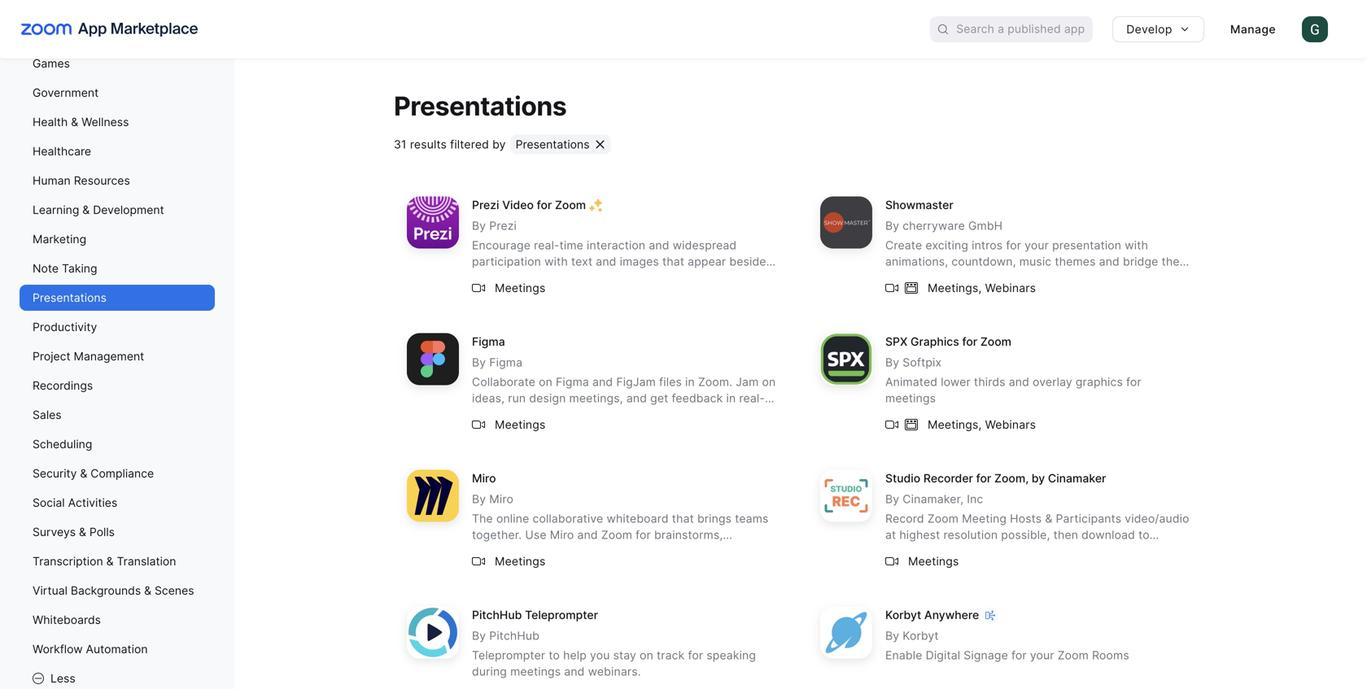 Task type: vqa. For each thing, say whether or not it's contained in the screenshot.


Task type: describe. For each thing, give the bounding box(es) containing it.
encourage
[[472, 238, 531, 252]]

develop button
[[1113, 16, 1205, 42]]

banner containing develop
[[0, 0, 1368, 59]]

you inside pitchhub teleprompter by pitchhub teleprompter to help you stay on track for speaking during meetings and webinars.
[[590, 649, 610, 663]]

2 vertical spatial figma
[[556, 375, 589, 389]]

virtual backgrounds & scenes link
[[20, 578, 215, 604]]

a
[[969, 271, 976, 285]]

ideas,
[[472, 392, 505, 405]]

agile
[[623, 545, 649, 558]]

visual
[[1031, 545, 1063, 558]]

manner.
[[1068, 271, 1112, 285]]

translation
[[117, 555, 176, 569]]

human
[[33, 174, 71, 188]]

for inside pitchhub teleprompter by pitchhub teleprompter to help you stay on track for speaking during meetings and webinars.
[[688, 649, 704, 663]]

learning & development link
[[20, 197, 215, 223]]

and down brainstorms, at the bottom
[[692, 545, 713, 558]]

to inside pitchhub teleprompter by pitchhub teleprompter to help you stay on track for speaking during meetings and webinars.
[[549, 649, 560, 663]]

studio recorder for zoom, by cinamaker by cinamaker, inc record zoom meeting hosts & participants video/audio at highest resolution possible, then download to cinamaker for editing and visual enhancements
[[886, 472, 1190, 558]]

presentations for presentations link
[[33, 291, 107, 305]]

recordings
[[33, 379, 93, 393]]

& for polls
[[79, 526, 86, 539]]

rituals,
[[652, 545, 689, 558]]

and down figjam on the left bottom of the page
[[627, 392, 647, 405]]

wellness
[[81, 115, 129, 129]]

for inside miro by miro the online collaborative whiteboard that brings teams together. use miro and zoom for brainstorms, workshops, design sprints, agile rituals, and more.
[[636, 528, 651, 542]]

marketing
[[33, 232, 86, 246]]

presentations for presentations button
[[516, 137, 590, 151]]

zoom inside "spx graphics for zoom by softpix animated lower thirds and overlay graphics for meetings"
[[981, 335, 1012, 349]]

participants
[[1056, 512, 1122, 526]]

use
[[525, 528, 547, 542]]

meetings inside "spx graphics for zoom by softpix animated lower thirds and overlay graphics for meetings"
[[886, 392, 936, 405]]

inc
[[967, 492, 984, 506]]

thirds
[[975, 375, 1006, 389]]

spx
[[886, 335, 908, 349]]

figjam
[[617, 375, 656, 389]]

scheduling link
[[20, 432, 215, 458]]

1 vertical spatial miro
[[490, 492, 514, 506]]

for inside showmaster by cherryware gmbh create exciting intros for your presentation with animations, countdown, music themes and bridge the waiting time in a very impressive manner.
[[1007, 238, 1022, 252]]

editing
[[966, 545, 1004, 558]]

waiting
[[886, 271, 926, 285]]

signage
[[964, 649, 1009, 663]]

recorder
[[924, 472, 974, 486]]

zoom,
[[995, 472, 1029, 486]]

compliance
[[91, 467, 154, 481]]

feedback
[[672, 392, 723, 405]]

0 vertical spatial by
[[493, 137, 506, 151]]

surveys & polls
[[33, 526, 115, 539]]

0 horizontal spatial on
[[539, 375, 553, 389]]

by prezi encourage real-time interaction and widespread participation with text and images that appear beside you
[[472, 219, 767, 285]]

with inside showmaster by cherryware gmbh create exciting intros for your presentation with animations, countdown, music themes and bridge the waiting time in a very impressive manner.
[[1125, 238, 1149, 252]]

time inside showmaster by cherryware gmbh create exciting intros for your presentation with animations, countdown, music themes and bridge the waiting time in a very impressive manner.
[[929, 271, 953, 285]]

meetings, for intros
[[928, 281, 982, 295]]

cherryware
[[903, 219, 966, 233]]

& for compliance
[[80, 467, 87, 481]]

virtual
[[33, 584, 68, 598]]

& for wellness
[[71, 115, 78, 129]]

that inside by prezi encourage real-time interaction and widespread participation with text and images that appear beside you
[[663, 255, 685, 269]]

project management
[[33, 350, 144, 364]]

government
[[33, 86, 99, 100]]

0 vertical spatial korbyt
[[886, 608, 922, 622]]

0 vertical spatial presentations
[[394, 90, 567, 122]]

graphics
[[911, 335, 960, 349]]

social activities
[[33, 496, 117, 510]]

collaborative
[[533, 512, 604, 526]]

teams
[[735, 512, 769, 526]]

record
[[886, 512, 925, 526]]

management
[[74, 350, 144, 364]]

0 vertical spatial figma
[[472, 335, 505, 349]]

by inside by korbyt enable digital signage for your zoom rooms
[[886, 629, 900, 643]]

spx graphics for zoom by softpix animated lower thirds and overlay graphics for meetings
[[886, 335, 1142, 405]]

automation
[[86, 643, 148, 657]]

whiteboards
[[33, 613, 101, 627]]

develop
[[1127, 22, 1173, 36]]

productivity link
[[20, 314, 215, 340]]

resources
[[74, 174, 130, 188]]

hosts
[[1011, 512, 1042, 526]]

the
[[1162, 255, 1180, 269]]

& inside studio recorder for zoom, by cinamaker by cinamaker, inc record zoom meeting hosts & participants video/audio at highest resolution possible, then download to cinamaker for editing and visual enhancements
[[1046, 512, 1053, 526]]

zoom inside miro by miro the online collaborative whiteboard that brings teams together. use miro and zoom for brainstorms, workshops, design sprints, agile rituals, and more.
[[602, 528, 633, 542]]

workflow
[[33, 643, 83, 657]]

beside
[[730, 255, 767, 269]]

by inside showmaster by cherryware gmbh create exciting intros for your presentation with animations, countdown, music themes and bridge the waiting time in a very impressive manner.
[[886, 219, 900, 233]]

government link
[[20, 80, 215, 106]]

enhancements
[[1066, 545, 1147, 558]]

social activities link
[[20, 490, 215, 516]]

get
[[651, 392, 669, 405]]

your inside by korbyt enable digital signage for your zoom rooms
[[1031, 649, 1055, 663]]

less
[[50, 672, 75, 686]]

1 vertical spatial teleprompter
[[472, 649, 546, 663]]

studio
[[886, 472, 921, 486]]

surveys & polls link
[[20, 519, 215, 546]]

meeting
[[962, 512, 1007, 526]]

meetings for record zoom meeting hosts & participants video/audio at highest resolution possible, then download to cinamaker for editing and visual enhancements
[[909, 555, 959, 569]]

exciting
[[926, 238, 969, 252]]

zoom right video on the top left of the page
[[555, 198, 586, 212]]

31
[[394, 137, 407, 151]]

run
[[508, 392, 526, 405]]

healthcare link
[[20, 138, 215, 164]]

presentations link
[[20, 285, 215, 311]]

project management link
[[20, 344, 215, 370]]

animations,
[[886, 255, 949, 269]]

zoom inside studio recorder for zoom, by cinamaker by cinamaker, inc record zoom meeting hosts & participants video/audio at highest resolution possible, then download to cinamaker for editing and visual enhancements
[[928, 512, 959, 526]]

0 vertical spatial prezi
[[472, 198, 499, 212]]

real- inside figma by figma collaborate on figma and figjam files in zoom. jam on ideas, run design meetings, and get feedback in real- time.
[[740, 392, 765, 405]]

files
[[660, 375, 682, 389]]

health & wellness link
[[20, 109, 215, 135]]

you inside by prezi encourage real-time interaction and widespread participation with text and images that appear beside you
[[472, 271, 492, 285]]

softpix
[[903, 356, 942, 369]]

activities
[[68, 496, 117, 510]]

by korbyt enable digital signage for your zoom rooms
[[886, 629, 1130, 663]]

31 results filtered by
[[394, 137, 506, 151]]



Task type: locate. For each thing, give the bounding box(es) containing it.
1 vertical spatial real-
[[740, 392, 765, 405]]

1 horizontal spatial to
[[1139, 528, 1150, 542]]

0 horizontal spatial with
[[545, 255, 568, 269]]

search a published app element
[[931, 16, 1094, 42]]

more.
[[716, 545, 747, 558]]

online
[[497, 512, 530, 526]]

miro
[[472, 472, 496, 486], [490, 492, 514, 506], [550, 528, 574, 542]]

showmaster by cherryware gmbh create exciting intros for your presentation with animations, countdown, music themes and bridge the waiting time in a very impressive manner.
[[886, 198, 1180, 285]]

at
[[886, 528, 897, 542]]

lower
[[941, 375, 971, 389]]

and inside pitchhub teleprompter by pitchhub teleprompter to help you stay on track for speaking during meetings and webinars.
[[564, 665, 585, 679]]

korbyt up enable
[[886, 608, 922, 622]]

0 horizontal spatial time
[[560, 238, 584, 252]]

meetings, for animated
[[928, 418, 982, 432]]

during
[[472, 665, 507, 679]]

gmbh
[[969, 219, 1003, 233]]

0 vertical spatial time
[[560, 238, 584, 252]]

by up enable
[[886, 629, 900, 643]]

korbyt anywhere
[[886, 608, 980, 622]]

speaking
[[707, 649, 756, 663]]

1 vertical spatial pitchhub
[[490, 629, 540, 643]]

zoom down cinamaker,
[[928, 512, 959, 526]]

1 horizontal spatial meetings
[[886, 392, 936, 405]]

0 horizontal spatial meetings
[[511, 665, 561, 679]]

health
[[33, 115, 68, 129]]

1 vertical spatial figma
[[490, 356, 523, 369]]

by inside miro by miro the online collaborative whiteboard that brings teams together. use miro and zoom for brainstorms, workshops, design sprints, agile rituals, and more.
[[472, 492, 486, 506]]

polls
[[89, 526, 115, 539]]

real- up participation
[[534, 238, 560, 252]]

1 vertical spatial prezi
[[490, 219, 517, 233]]

design
[[530, 392, 566, 405], [539, 545, 575, 558]]

in inside showmaster by cherryware gmbh create exciting intros for your presentation with animations, countdown, music themes and bridge the waiting time in a very impressive manner.
[[956, 271, 966, 285]]

1 horizontal spatial you
[[590, 649, 610, 663]]

and down possible,
[[1007, 545, 1028, 558]]

security & compliance link
[[20, 461, 215, 487]]

1 horizontal spatial by
[[1032, 472, 1046, 486]]

1 horizontal spatial time
[[929, 271, 953, 285]]

presentations up prezi video for zoom
[[516, 137, 590, 151]]

transcription & translation link
[[20, 549, 215, 575]]

by up collaborate
[[472, 356, 486, 369]]

1 vertical spatial presentations
[[516, 137, 590, 151]]

by inside "spx graphics for zoom by softpix animated lower thirds and overlay graphics for meetings"
[[886, 356, 900, 369]]

transcription & translation
[[33, 555, 176, 569]]

in down zoom.
[[727, 392, 736, 405]]

banner
[[0, 0, 1368, 59]]

that inside miro by miro the online collaborative whiteboard that brings teams together. use miro and zoom for brainstorms, workshops, design sprints, agile rituals, and more.
[[672, 512, 694, 526]]

1 meetings, from the top
[[928, 281, 982, 295]]

1 vertical spatial webinars
[[986, 418, 1037, 432]]

development
[[93, 203, 164, 217]]

on
[[539, 375, 553, 389], [762, 375, 776, 389], [640, 649, 654, 663]]

design down use on the left bottom of page
[[539, 545, 575, 558]]

teleprompter up "help"
[[525, 608, 598, 622]]

by inside studio recorder for zoom, by cinamaker by cinamaker, inc record zoom meeting hosts & participants video/audio at highest resolution possible, then download to cinamaker for editing and visual enhancements
[[1032, 472, 1046, 486]]

meetings inside pitchhub teleprompter by pitchhub teleprompter to help you stay on track for speaking during meetings and webinars.
[[511, 665, 561, 679]]

meetings down run
[[495, 418, 546, 432]]

meetings for encourage real-time interaction and widespread participation with text and images that appear beside you
[[495, 281, 546, 295]]

then
[[1054, 528, 1079, 542]]

meetings for the online collaborative whiteboard that brings teams together. use miro and zoom for brainstorms, workshops, design sprints, agile rituals, and more.
[[495, 555, 546, 569]]

& for translation
[[106, 555, 114, 569]]

you up webinars.
[[590, 649, 610, 663]]

meetings, down "countdown,"
[[928, 281, 982, 295]]

meetings right during
[[511, 665, 561, 679]]

that left appear
[[663, 255, 685, 269]]

workflow automation link
[[20, 637, 215, 663]]

prezi left video on the top left of the page
[[472, 198, 499, 212]]

1 horizontal spatial with
[[1125, 238, 1149, 252]]

design right run
[[530, 392, 566, 405]]

note taking link
[[20, 256, 215, 282]]

0 vertical spatial cinamaker
[[1049, 472, 1107, 486]]

and right thirds
[[1009, 375, 1030, 389]]

and up manner. in the top right of the page
[[1100, 255, 1120, 269]]

& down "human resources"
[[82, 203, 90, 217]]

meetings down the 'highest'
[[909, 555, 959, 569]]

your inside showmaster by cherryware gmbh create exciting intros for your presentation with animations, countdown, music themes and bridge the waiting time in a very impressive manner.
[[1025, 238, 1049, 252]]

webinars for your
[[986, 281, 1037, 295]]

and up images
[[649, 238, 670, 252]]

collaborate
[[472, 375, 536, 389]]

0 vertical spatial with
[[1125, 238, 1149, 252]]

zoom.
[[699, 375, 733, 389]]

webinars for thirds
[[986, 418, 1037, 432]]

to left "help"
[[549, 649, 560, 663]]

brings
[[698, 512, 732, 526]]

video/audio
[[1125, 512, 1190, 526]]

korbyt down 'korbyt anywhere'
[[903, 629, 939, 643]]

rooms
[[1093, 649, 1130, 663]]

and inside "spx graphics for zoom by softpix animated lower thirds and overlay graphics for meetings"
[[1009, 375, 1030, 389]]

& left scenes
[[144, 584, 151, 598]]

1 vertical spatial your
[[1031, 649, 1055, 663]]

bridge
[[1124, 255, 1159, 269]]

2 vertical spatial miro
[[550, 528, 574, 542]]

very
[[979, 271, 1003, 285]]

cinamaker up participants in the right of the page
[[1049, 472, 1107, 486]]

in for time
[[956, 271, 966, 285]]

miro up the
[[472, 472, 496, 486]]

0 horizontal spatial in
[[686, 375, 695, 389]]

digital
[[926, 649, 961, 663]]

1 horizontal spatial on
[[640, 649, 654, 663]]

real- down jam
[[740, 392, 765, 405]]

by right zoom,
[[1032, 472, 1046, 486]]

zoom up sprints,
[[602, 528, 633, 542]]

& right 'hosts' at the right of the page
[[1046, 512, 1053, 526]]

by inside pitchhub teleprompter by pitchhub teleprompter to help you stay on track for speaking during meetings and webinars.
[[472, 629, 486, 643]]

0 horizontal spatial cinamaker
[[886, 545, 944, 558]]

human resources link
[[20, 168, 215, 194]]

1 meetings, webinars from the top
[[928, 281, 1037, 295]]

& right security
[[80, 467, 87, 481]]

0 horizontal spatial you
[[472, 271, 492, 285]]

2 vertical spatial in
[[727, 392, 736, 405]]

meetings
[[886, 392, 936, 405], [511, 665, 561, 679]]

0 vertical spatial your
[[1025, 238, 1049, 252]]

with left the text in the top left of the page
[[545, 255, 568, 269]]

korbyt inside by korbyt enable digital signage for your zoom rooms
[[903, 629, 939, 643]]

design inside miro by miro the online collaborative whiteboard that brings teams together. use miro and zoom for brainstorms, workshops, design sprints, agile rituals, and more.
[[539, 545, 575, 558]]

by up record
[[886, 492, 900, 506]]

2 meetings, from the top
[[928, 418, 982, 432]]

enable
[[886, 649, 923, 663]]

your up music
[[1025, 238, 1049, 252]]

on right jam
[[762, 375, 776, 389]]

brainstorms,
[[655, 528, 723, 542]]

sales
[[33, 408, 62, 422]]

presentations down the note taking
[[33, 291, 107, 305]]

cinamaker down the 'highest'
[[886, 545, 944, 558]]

1 vertical spatial with
[[545, 255, 568, 269]]

by up encourage
[[472, 219, 486, 233]]

1 webinars from the top
[[986, 281, 1037, 295]]

overlay
[[1033, 375, 1073, 389]]

presentations inside button
[[516, 137, 590, 151]]

stay
[[614, 649, 637, 663]]

Search text field
[[957, 17, 1094, 41]]

prezi up encourage
[[490, 219, 517, 233]]

in up feedback
[[686, 375, 695, 389]]

games
[[33, 57, 70, 70]]

& up virtual backgrounds & scenes
[[106, 555, 114, 569]]

meetings, webinars down "countdown,"
[[928, 281, 1037, 295]]

0 vertical spatial miro
[[472, 472, 496, 486]]

webinars down thirds
[[986, 418, 1037, 432]]

0 vertical spatial you
[[472, 271, 492, 285]]

real- inside by prezi encourage real-time interaction and widespread participation with text and images that appear beside you
[[534, 238, 560, 252]]

0 vertical spatial to
[[1139, 528, 1150, 542]]

help
[[563, 649, 587, 663]]

workshops,
[[472, 545, 535, 558]]

by inside by prezi encourage real-time interaction and widespread participation with text and images that appear beside you
[[472, 219, 486, 233]]

presentations up filtered in the left top of the page
[[394, 90, 567, 122]]

0 horizontal spatial to
[[549, 649, 560, 663]]

2 horizontal spatial in
[[956, 271, 966, 285]]

0 vertical spatial design
[[530, 392, 566, 405]]

images
[[620, 255, 659, 269]]

1 vertical spatial you
[[590, 649, 610, 663]]

by inside figma by figma collaborate on figma and figjam files in zoom. jam on ideas, run design meetings, and get feedback in real- time.
[[472, 356, 486, 369]]

you down participation
[[472, 271, 492, 285]]

prezi inside by prezi encourage real-time interaction and widespread participation with text and images that appear beside you
[[490, 219, 517, 233]]

1 horizontal spatial cinamaker
[[1049, 472, 1107, 486]]

and down "help"
[[564, 665, 585, 679]]

meetings for collaborate on figma and figjam files in zoom. jam on ideas, run design meetings, and get feedback in real- time.
[[495, 418, 546, 432]]

zoom up thirds
[[981, 335, 1012, 349]]

in left the "a" at the right top of the page
[[956, 271, 966, 285]]

games link
[[20, 50, 215, 77]]

1 vertical spatial that
[[672, 512, 694, 526]]

0 vertical spatial meetings
[[886, 392, 936, 405]]

security & compliance
[[33, 467, 154, 481]]

0 vertical spatial meetings,
[[928, 281, 982, 295]]

appear
[[688, 255, 726, 269]]

0 vertical spatial pitchhub
[[472, 608, 522, 622]]

to down video/audio
[[1139, 528, 1150, 542]]

sales link
[[20, 402, 215, 428]]

whiteboards link
[[20, 607, 215, 633]]

with inside by prezi encourage real-time interaction and widespread participation with text and images that appear beside you
[[545, 255, 568, 269]]

miro by miro the online collaborative whiteboard that brings teams together. use miro and zoom for brainstorms, workshops, design sprints, agile rituals, and more.
[[472, 472, 769, 558]]

1 vertical spatial design
[[539, 545, 575, 558]]

by up the
[[472, 492, 486, 506]]

teleprompter up during
[[472, 649, 546, 663]]

download
[[1082, 528, 1136, 542]]

countdown,
[[952, 255, 1017, 269]]

and inside showmaster by cherryware gmbh create exciting intros for your presentation with animations, countdown, music themes and bridge the waiting time in a very impressive manner.
[[1100, 255, 1120, 269]]

highest
[[900, 528, 941, 542]]

meetings, down "lower"
[[928, 418, 982, 432]]

zoom
[[555, 198, 586, 212], [981, 335, 1012, 349], [928, 512, 959, 526], [602, 528, 633, 542], [1058, 649, 1089, 663]]

animated
[[886, 375, 938, 389]]

zoom inside by korbyt enable digital signage for your zoom rooms
[[1058, 649, 1089, 663]]

2 meetings, webinars from the top
[[928, 418, 1037, 432]]

& for development
[[82, 203, 90, 217]]

1 vertical spatial meetings
[[511, 665, 561, 679]]

& right health
[[71, 115, 78, 129]]

by inside studio recorder for zoom, by cinamaker by cinamaker, inc record zoom meeting hosts & participants video/audio at highest resolution possible, then download to cinamaker for editing and visual enhancements
[[886, 492, 900, 506]]

0 vertical spatial in
[[956, 271, 966, 285]]

and up meetings,
[[593, 375, 613, 389]]

for inside by korbyt enable digital signage for your zoom rooms
[[1012, 649, 1027, 663]]

0 vertical spatial meetings, webinars
[[928, 281, 1037, 295]]

cinamaker,
[[903, 492, 964, 506]]

1 horizontal spatial in
[[727, 392, 736, 405]]

0 vertical spatial webinars
[[986, 281, 1037, 295]]

taking
[[62, 262, 97, 276]]

2 webinars from the top
[[986, 418, 1037, 432]]

in
[[956, 271, 966, 285], [686, 375, 695, 389], [727, 392, 736, 405]]

sprints,
[[579, 545, 619, 558]]

your right signage
[[1031, 649, 1055, 663]]

& left polls
[[79, 526, 86, 539]]

1 vertical spatial korbyt
[[903, 629, 939, 643]]

2 vertical spatial presentations
[[33, 291, 107, 305]]

meetings, webinars for for
[[928, 281, 1037, 295]]

on inside pitchhub teleprompter by pitchhub teleprompter to help you stay on track for speaking during meetings and webinars.
[[640, 649, 654, 663]]

and up sprints,
[[578, 528, 598, 542]]

results
[[410, 137, 447, 151]]

0 vertical spatial teleprompter
[[525, 608, 598, 622]]

meetings, webinars for lower
[[928, 418, 1037, 432]]

widespread
[[673, 238, 737, 252]]

to inside studio recorder for zoom, by cinamaker by cinamaker, inc record zoom meeting hosts & participants video/audio at highest resolution possible, then download to cinamaker for editing and visual enhancements
[[1139, 528, 1150, 542]]

with up "bridge"
[[1125, 238, 1149, 252]]

by up create
[[886, 219, 900, 233]]

by up during
[[472, 629, 486, 643]]

webinars.
[[588, 665, 641, 679]]

by right filtered in the left top of the page
[[493, 137, 506, 151]]

meetings, webinars down thirds
[[928, 418, 1037, 432]]

1 vertical spatial in
[[686, 375, 695, 389]]

and inside studio recorder for zoom, by cinamaker by cinamaker, inc record zoom meeting hosts & participants video/audio at highest resolution possible, then download to cinamaker for editing and visual enhancements
[[1007, 545, 1028, 558]]

1 vertical spatial cinamaker
[[886, 545, 944, 558]]

on right stay at the bottom left of page
[[640, 649, 654, 663]]

meetings
[[495, 281, 546, 295], [495, 418, 546, 432], [495, 555, 546, 569], [909, 555, 959, 569]]

participation
[[472, 255, 541, 269]]

zoom left rooms
[[1058, 649, 1089, 663]]

time.
[[472, 408, 499, 422]]

meetings down participation
[[495, 281, 546, 295]]

text
[[572, 255, 593, 269]]

by down spx
[[886, 356, 900, 369]]

in for feedback
[[727, 392, 736, 405]]

meetings down use on the left bottom of page
[[495, 555, 546, 569]]

0 horizontal spatial real-
[[534, 238, 560, 252]]

resolution
[[944, 528, 998, 542]]

1 vertical spatial time
[[929, 271, 953, 285]]

presentations
[[394, 90, 567, 122], [516, 137, 590, 151], [33, 291, 107, 305]]

that up brainstorms, at the bottom
[[672, 512, 694, 526]]

time inside by prezi encourage real-time interaction and widespread participation with text and images that appear beside you
[[560, 238, 584, 252]]

0 horizontal spatial by
[[493, 137, 506, 151]]

miro up online
[[490, 492, 514, 506]]

1 vertical spatial to
[[549, 649, 560, 663]]

2 horizontal spatial on
[[762, 375, 776, 389]]

0 vertical spatial real-
[[534, 238, 560, 252]]

and down interaction
[[596, 255, 617, 269]]

pitchhub teleprompter by pitchhub teleprompter to help you stay on track for speaking during meetings and webinars.
[[472, 608, 756, 679]]

meetings down animated
[[886, 392, 936, 405]]

miro down the "collaborative"
[[550, 528, 574, 542]]

0 vertical spatial that
[[663, 255, 685, 269]]

on right collaborate
[[539, 375, 553, 389]]

time up the text in the top left of the page
[[560, 238, 584, 252]]

webinars down music
[[986, 281, 1037, 295]]

anywhere
[[925, 608, 980, 622]]

1 vertical spatial meetings,
[[928, 418, 982, 432]]

note
[[33, 262, 59, 276]]

presentation
[[1053, 238, 1122, 252]]

design inside figma by figma collaborate on figma and figjam files in zoom. jam on ideas, run design meetings, and get feedback in real- time.
[[530, 392, 566, 405]]

figma
[[472, 335, 505, 349], [490, 356, 523, 369], [556, 375, 589, 389]]

healthcare
[[33, 145, 91, 158]]

video
[[502, 198, 534, 212]]

1 vertical spatial by
[[1032, 472, 1046, 486]]

1 horizontal spatial real-
[[740, 392, 765, 405]]

1 vertical spatial meetings, webinars
[[928, 418, 1037, 432]]

surveys
[[33, 526, 76, 539]]

by
[[493, 137, 506, 151], [1032, 472, 1046, 486]]

time down animations, at the top of the page
[[929, 271, 953, 285]]

learning & development
[[33, 203, 164, 217]]



